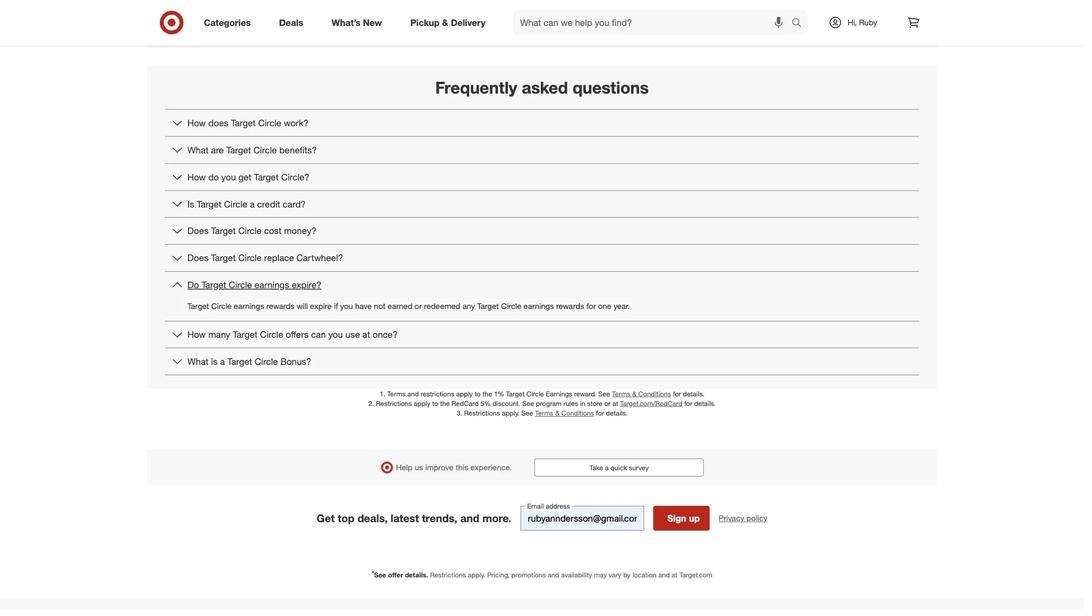 Task type: locate. For each thing, give the bounding box(es) containing it.
and inside 1. terms and restrictions apply to the 1% target circle earnings reward. see terms & conditions for details. 2. restrictions apply to the redcard 5% discount. see program rules in store or at target.com/redcard for details. 3. restrictions apply. see terms & conditions for details.
[[407, 390, 419, 398]]

at right use
[[362, 329, 370, 340]]

help
[[396, 463, 413, 473]]

target
[[231, 118, 256, 129], [226, 145, 251, 156], [254, 172, 279, 183], [197, 199, 222, 210], [211, 226, 236, 237], [211, 253, 236, 264], [202, 280, 226, 291], [187, 301, 209, 311], [477, 301, 499, 311], [233, 329, 257, 340], [227, 356, 252, 367], [506, 390, 525, 398]]

conditions down in
[[561, 409, 594, 418]]

1 vertical spatial terms & conditions link
[[535, 409, 594, 418]]

new
[[363, 17, 382, 28]]

you
[[221, 172, 236, 183], [340, 301, 353, 311], [328, 329, 343, 340]]

0 horizontal spatial to
[[432, 400, 438, 408]]

the down restrictions
[[440, 400, 450, 408]]

and left "availability"
[[548, 571, 559, 580]]

1 horizontal spatial conditions
[[638, 390, 671, 398]]

does
[[208, 118, 228, 129]]

*
[[372, 570, 374, 577]]

rewards left will
[[266, 301, 295, 311]]

target right is at the left of page
[[197, 199, 222, 210]]

circle down the get
[[224, 199, 247, 210]]

2 vertical spatial how
[[187, 329, 206, 340]]

0 vertical spatial terms & conditions link
[[612, 390, 671, 398]]

terms & conditions link
[[612, 390, 671, 398], [535, 409, 594, 418]]

one
[[598, 301, 611, 311]]

1 vertical spatial at
[[613, 400, 618, 408]]

2 rewards from the left
[[556, 301, 584, 311]]

survey
[[629, 464, 649, 472]]

2 horizontal spatial at
[[672, 571, 678, 580]]

deals link
[[269, 10, 317, 35]]

experience.
[[471, 463, 512, 473]]

2 how from the top
[[187, 172, 206, 183]]

0 horizontal spatial apply.
[[468, 571, 485, 580]]

how inside the how many target circle offers can you use at once? dropdown button
[[187, 329, 206, 340]]

after
[[540, 9, 558, 20]]

how for how does target circle work?
[[187, 118, 206, 129]]

or
[[415, 301, 422, 311], [604, 400, 611, 408]]

is
[[187, 199, 194, 210]]

have
[[355, 301, 372, 311]]

how do you get target circle? button
[[165, 164, 919, 190]]

circle inside dropdown button
[[224, 199, 247, 210]]

offer
[[388, 571, 403, 580]]

conditions up target.com/redcard
[[638, 390, 671, 398]]

1 does from the top
[[187, 226, 209, 237]]

to
[[475, 390, 481, 398], [432, 400, 438, 408]]

2 horizontal spatial terms
[[612, 390, 630, 398]]

0 horizontal spatial &
[[442, 17, 448, 28]]

apply. left pricing,
[[468, 571, 485, 580]]

help us improve this experience.
[[396, 463, 512, 473]]

2 vertical spatial &
[[555, 409, 560, 418]]

1. terms and restrictions apply to the 1% target circle earnings reward. see terms & conditions for details. 2. restrictions apply to the redcard 5% discount. see program rules in store or at target.com/redcard for details. 3. restrictions apply. see terms & conditions for details.
[[368, 390, 716, 418]]

do target circle earnings expire?
[[187, 280, 322, 291]]

at right store
[[613, 400, 618, 408]]

redcard
[[452, 400, 479, 408]]

apply up redcard
[[456, 390, 473, 398]]

to up 5%
[[475, 390, 481, 398]]

1 horizontal spatial terms & conditions link
[[612, 390, 671, 398]]

purchases.
[[624, 9, 668, 20]]

3 how from the top
[[187, 329, 206, 340]]

0 vertical spatial what
[[187, 145, 209, 156]]

you left use
[[328, 329, 343, 340]]

do
[[187, 280, 199, 291]]

does target circle replace cartwheel? button
[[165, 245, 919, 272]]

privacy
[[719, 514, 744, 524]]

2 vertical spatial at
[[672, 571, 678, 580]]

what's
[[332, 17, 361, 28]]

0 vertical spatial conditions
[[638, 390, 671, 398]]

at
[[362, 329, 370, 340], [613, 400, 618, 408], [672, 571, 678, 580]]

0 vertical spatial restrictions
[[376, 400, 412, 408]]

how many target circle offers can you use at once? button
[[165, 322, 919, 348]]

by
[[623, 571, 631, 580]]

circle inside dropdown button
[[229, 280, 252, 291]]

store
[[587, 400, 603, 408]]

sign
[[667, 513, 687, 524]]

how for how do you get target circle?
[[187, 172, 206, 183]]

0 vertical spatial apply.
[[502, 409, 519, 418]]

circle left work?
[[258, 118, 281, 129]]

does inside does target circle cost money? dropdown button
[[187, 226, 209, 237]]

0 vertical spatial at
[[362, 329, 370, 340]]

target right do
[[202, 280, 226, 291]]

2 does from the top
[[187, 253, 209, 264]]

the up 5%
[[483, 390, 492, 398]]

terms & conditions link for 3. restrictions apply. see
[[535, 409, 594, 418]]

terms
[[387, 390, 406, 398], [612, 390, 630, 398], [535, 409, 553, 418]]

restrictions inside * see offer details. restrictions apply. pricing, promotions and availability may vary by location and at target.com
[[430, 571, 466, 580]]

& down 'program'
[[555, 409, 560, 418]]

restrictions left pricing,
[[430, 571, 466, 580]]

circle up how do you get target circle?
[[254, 145, 277, 156]]

redeemed
[[424, 301, 460, 311]]

3.
[[457, 409, 462, 418]]

earnings down does target circle replace cartwheel?
[[255, 280, 289, 291]]

2 horizontal spatial a
[[605, 464, 609, 472]]

target down is target circle a credit card?
[[211, 226, 236, 237]]

terms up the target.com/redcard link
[[612, 390, 630, 398]]

does up do
[[187, 253, 209, 264]]

0 vertical spatial a
[[250, 199, 255, 210]]

track earnings and votes here after making eligible purchases.
[[416, 9, 668, 20]]

0 horizontal spatial terms
[[387, 390, 406, 398]]

a right 'take'
[[605, 464, 609, 472]]

2 vertical spatial a
[[605, 464, 609, 472]]

what left are
[[187, 145, 209, 156]]

promotions
[[512, 571, 546, 580]]

how do you get target circle?
[[187, 172, 309, 183]]

card?
[[283, 199, 306, 210]]

for up target.com/redcard
[[673, 390, 681, 398]]

see
[[598, 390, 610, 398], [522, 400, 534, 408], [521, 409, 533, 418], [374, 571, 386, 580]]

&
[[442, 17, 448, 28], [632, 390, 637, 398], [555, 409, 560, 418]]

& right track
[[442, 17, 448, 28]]

or right earned
[[415, 301, 422, 311]]

1 horizontal spatial at
[[613, 400, 618, 408]]

asked
[[522, 77, 568, 98]]

apply. down discount.
[[502, 409, 519, 418]]

1 vertical spatial apply.
[[468, 571, 485, 580]]

1 horizontal spatial apply.
[[502, 409, 519, 418]]

1 how from the top
[[187, 118, 206, 129]]

how does target circle work? button
[[165, 110, 919, 136]]

restrictions down "1."
[[376, 400, 412, 408]]

2 horizontal spatial &
[[632, 390, 637, 398]]

1 vertical spatial what
[[187, 356, 209, 367]]

restrictions down 5%
[[464, 409, 500, 418]]

a left credit
[[250, 199, 255, 210]]

how inside how does target circle work? dropdown button
[[187, 118, 206, 129]]

hi,
[[848, 18, 857, 27]]

a
[[250, 199, 255, 210], [220, 356, 225, 367], [605, 464, 609, 472]]

0 horizontal spatial conditions
[[561, 409, 594, 418]]

does down is at the left of page
[[187, 226, 209, 237]]

what's new
[[332, 17, 382, 28]]

you right if
[[340, 301, 353, 311]]

terms down 'program'
[[535, 409, 553, 418]]

1 horizontal spatial rewards
[[556, 301, 584, 311]]

to down restrictions
[[432, 400, 438, 408]]

take
[[590, 464, 603, 472]]

0 horizontal spatial a
[[220, 356, 225, 367]]

target right are
[[226, 145, 251, 156]]

how inside how do you get target circle? dropdown button
[[187, 172, 206, 183]]

restrictions
[[376, 400, 412, 408], [464, 409, 500, 418], [430, 571, 466, 580]]

circle down does target circle cost money?
[[238, 253, 262, 264]]

how left do
[[187, 172, 206, 183]]

cost
[[264, 226, 282, 237]]

circle down do target circle earnings expire? dropdown button
[[501, 301, 521, 311]]

and left restrictions
[[407, 390, 419, 398]]

does inside does target circle replace cartwheel? dropdown button
[[187, 253, 209, 264]]

for right target.com/redcard
[[684, 400, 692, 408]]

1 what from the top
[[187, 145, 209, 156]]

1 horizontal spatial to
[[475, 390, 481, 398]]

questions
[[573, 77, 649, 98]]

and left "votes"
[[477, 9, 492, 20]]

vary
[[609, 571, 622, 580]]

1 horizontal spatial or
[[604, 400, 611, 408]]

0 horizontal spatial terms & conditions link
[[535, 409, 594, 418]]

1 vertical spatial how
[[187, 172, 206, 183]]

terms & conditions link down rules
[[535, 409, 594, 418]]

apply down restrictions
[[414, 400, 430, 408]]

circle down does target circle replace cartwheel?
[[229, 280, 252, 291]]

0 horizontal spatial the
[[440, 400, 450, 408]]

a right is
[[220, 356, 225, 367]]

2 vertical spatial restrictions
[[430, 571, 466, 580]]

1 vertical spatial the
[[440, 400, 450, 408]]

is target circle a credit card? button
[[165, 191, 919, 217]]

or right store
[[604, 400, 611, 408]]

does for does target circle replace cartwheel?
[[187, 253, 209, 264]]

target up discount.
[[506, 390, 525, 398]]

0 vertical spatial how
[[187, 118, 206, 129]]

does
[[187, 226, 209, 237], [187, 253, 209, 264]]

2 vertical spatial you
[[328, 329, 343, 340]]

1 horizontal spatial apply
[[456, 390, 473, 398]]

top
[[338, 512, 355, 525]]

year.
[[614, 301, 630, 311]]

1 vertical spatial a
[[220, 356, 225, 367]]

1 vertical spatial does
[[187, 253, 209, 264]]

circle left cost
[[238, 226, 262, 237]]

circle up 'program'
[[527, 390, 544, 398]]

1.
[[380, 390, 385, 398]]

None text field
[[521, 507, 644, 531]]

quick
[[611, 464, 627, 472]]

track
[[416, 9, 437, 20]]

earnings right track
[[440, 9, 475, 20]]

what for what is a target circle bonus?
[[187, 356, 209, 367]]

here
[[519, 9, 537, 20]]

circle inside 1. terms and restrictions apply to the 1% target circle earnings reward. see terms & conditions for details. 2. restrictions apply to the redcard 5% discount. see program rules in store or at target.com/redcard for details. 3. restrictions apply. see terms & conditions for details.
[[527, 390, 544, 398]]

1 vertical spatial restrictions
[[464, 409, 500, 418]]

rewards left one
[[556, 301, 584, 311]]

& up target.com/redcard
[[632, 390, 637, 398]]

0 vertical spatial apply
[[456, 390, 473, 398]]

1 vertical spatial apply
[[414, 400, 430, 408]]

categories
[[204, 17, 251, 28]]

0 horizontal spatial rewards
[[266, 301, 295, 311]]

what left is
[[187, 356, 209, 367]]

what are target circle benefits? button
[[165, 137, 919, 163]]

0 vertical spatial or
[[415, 301, 422, 311]]

0 vertical spatial the
[[483, 390, 492, 398]]

1 vertical spatial to
[[432, 400, 438, 408]]

credit
[[257, 199, 280, 210]]

hi, ruby
[[848, 18, 877, 27]]

apply.
[[502, 409, 519, 418], [468, 571, 485, 580]]

how does target circle work?
[[187, 118, 309, 129]]

and left more.
[[460, 512, 480, 525]]

sign up button
[[653, 507, 710, 531]]

& inside pickup & delivery link
[[442, 17, 448, 28]]

what is a target circle bonus? button
[[165, 349, 919, 375]]

do
[[208, 172, 219, 183]]

1 horizontal spatial the
[[483, 390, 492, 398]]

1 horizontal spatial a
[[250, 199, 255, 210]]

what are target circle benefits?
[[187, 145, 317, 156]]

1 vertical spatial you
[[340, 301, 353, 311]]

0 vertical spatial you
[[221, 172, 236, 183]]

target down does target circle cost money?
[[211, 253, 236, 264]]

you right do
[[221, 172, 236, 183]]

how left does
[[187, 118, 206, 129]]

0 vertical spatial &
[[442, 17, 448, 28]]

target circle earnings rewards will expire if you have not earned or redeemed any target circle earnings rewards for one year.
[[187, 301, 630, 311]]

earnings
[[546, 390, 572, 398]]

privacy policy link
[[719, 513, 768, 525]]

how left many
[[187, 329, 206, 340]]

or inside 1. terms and restrictions apply to the 1% target circle earnings reward. see terms & conditions for details. 2. restrictions apply to the redcard 5% discount. see program rules in store or at target.com/redcard for details. 3. restrictions apply. see terms & conditions for details.
[[604, 400, 611, 408]]

0 vertical spatial does
[[187, 226, 209, 237]]

What can we help you find? suggestions appear below search field
[[513, 10, 795, 35]]

1 vertical spatial or
[[604, 400, 611, 408]]

terms right "1."
[[387, 390, 406, 398]]

frequently
[[435, 77, 517, 98]]

0 horizontal spatial at
[[362, 329, 370, 340]]

terms & conditions link up target.com/redcard
[[612, 390, 671, 398]]

for
[[587, 301, 596, 311], [673, 390, 681, 398], [684, 400, 692, 408], [596, 409, 604, 418]]

apply
[[456, 390, 473, 398], [414, 400, 430, 408]]

at left target.com
[[672, 571, 678, 580]]

improve
[[425, 463, 454, 473]]

2 what from the top
[[187, 356, 209, 367]]



Task type: vqa. For each thing, say whether or not it's contained in the screenshot.
bottom iii
no



Task type: describe. For each thing, give the bounding box(es) containing it.
earnings down do target circle earnings expire?
[[234, 301, 264, 311]]

0 vertical spatial to
[[475, 390, 481, 398]]

target.com/redcard link
[[620, 400, 682, 408]]

target inside dropdown button
[[197, 199, 222, 210]]

does target circle replace cartwheel?
[[187, 253, 343, 264]]

at inside 1. terms and restrictions apply to the 1% target circle earnings reward. see terms & conditions for details. 2. restrictions apply to the redcard 5% discount. see program rules in store or at target.com/redcard for details. 3. restrictions apply. see terms & conditions for details.
[[613, 400, 618, 408]]

many
[[208, 329, 230, 340]]

see inside * see offer details. restrictions apply. pricing, promotions and availability may vary by location and at target.com
[[374, 571, 386, 580]]

eligible
[[593, 9, 621, 20]]

any
[[463, 301, 475, 311]]

delivery
[[451, 17, 486, 28]]

trends,
[[422, 512, 457, 525]]

reward.
[[574, 390, 596, 398]]

earnings down do target circle earnings expire? dropdown button
[[524, 301, 554, 311]]

a inside take a quick survey button
[[605, 464, 609, 472]]

at inside * see offer details. restrictions apply. pricing, promotions and availability may vary by location and at target.com
[[672, 571, 678, 580]]

what for what are target circle benefits?
[[187, 145, 209, 156]]

will
[[297, 301, 308, 311]]

what is a target circle bonus?
[[187, 356, 311, 367]]

us
[[415, 463, 423, 473]]

more.
[[483, 512, 511, 525]]

circle?
[[281, 172, 309, 183]]

policy
[[747, 514, 768, 524]]

work?
[[284, 118, 309, 129]]

earned
[[388, 301, 412, 311]]

this
[[456, 463, 468, 473]]

target right does
[[231, 118, 256, 129]]

is
[[211, 356, 218, 367]]

1 vertical spatial conditions
[[561, 409, 594, 418]]

does target circle cost money? button
[[165, 218, 919, 245]]

for down store
[[596, 409, 604, 418]]

target right is
[[227, 356, 252, 367]]

circle up many
[[211, 301, 232, 311]]

are
[[211, 145, 224, 156]]

once?
[[373, 329, 398, 340]]

at inside dropdown button
[[362, 329, 370, 340]]

benefits?
[[279, 145, 317, 156]]

details. inside * see offer details. restrictions apply. pricing, promotions and availability may vary by location and at target.com
[[405, 571, 428, 580]]

1 horizontal spatial &
[[555, 409, 560, 418]]

not
[[374, 301, 385, 311]]

in
[[580, 400, 585, 408]]

a inside what is a target circle bonus? dropdown button
[[220, 356, 225, 367]]

search
[[787, 18, 814, 29]]

expire?
[[292, 280, 322, 291]]

apply. inside 1. terms and restrictions apply to the 1% target circle earnings reward. see terms & conditions for details. 2. restrictions apply to the redcard 5% discount. see program rules in store or at target.com/redcard for details. 3. restrictions apply. see terms & conditions for details.
[[502, 409, 519, 418]]

rules
[[564, 400, 578, 408]]

pickup & delivery
[[410, 17, 486, 28]]

restrictions
[[421, 390, 454, 398]]

take a quick survey
[[590, 464, 649, 472]]

a inside the is target circle a credit card? dropdown button
[[250, 199, 255, 210]]

pricing,
[[487, 571, 510, 580]]

may
[[594, 571, 607, 580]]

latest
[[391, 512, 419, 525]]

0 horizontal spatial apply
[[414, 400, 430, 408]]

how for how many target circle offers can you use at once?
[[187, 329, 206, 340]]

if
[[334, 301, 338, 311]]

does for does target circle cost money?
[[187, 226, 209, 237]]

terms & conditions link for 1. terms and restrictions apply to the 1% target circle earnings reward. see
[[612, 390, 671, 398]]

take a quick survey button
[[534, 459, 704, 477]]

and right "location"
[[658, 571, 670, 580]]

target right any
[[477, 301, 499, 311]]

1 horizontal spatial terms
[[535, 409, 553, 418]]

* see offer details. restrictions apply. pricing, promotions and availability may vary by location and at target.com
[[372, 570, 712, 580]]

what's new link
[[322, 10, 396, 35]]

0 horizontal spatial or
[[415, 301, 422, 311]]

search button
[[787, 10, 814, 37]]

1 vertical spatial &
[[632, 390, 637, 398]]

privacy policy
[[719, 514, 768, 524]]

deals,
[[358, 512, 388, 525]]

is target circle a credit card?
[[187, 199, 306, 210]]

ruby
[[859, 18, 877, 27]]

for left one
[[587, 301, 596, 311]]

expire
[[310, 301, 332, 311]]

get top deals, latest trends, and more.
[[317, 512, 511, 525]]

deals
[[279, 17, 303, 28]]

target inside dropdown button
[[202, 280, 226, 291]]

frequently asked questions
[[435, 77, 649, 98]]

discount.
[[493, 400, 520, 408]]

target right the get
[[254, 172, 279, 183]]

money?
[[284, 226, 316, 237]]

target right many
[[233, 329, 257, 340]]

location
[[633, 571, 657, 580]]

apply. inside * see offer details. restrictions apply. pricing, promotions and availability may vary by location and at target.com
[[468, 571, 485, 580]]

program
[[536, 400, 562, 408]]

2.
[[368, 400, 374, 408]]

earnings inside dropdown button
[[255, 280, 289, 291]]

sign up
[[667, 513, 700, 524]]

does target circle cost money?
[[187, 226, 316, 237]]

how many target circle offers can you use at once?
[[187, 329, 398, 340]]

circle left offers
[[260, 329, 283, 340]]

circle left bonus?
[[255, 356, 278, 367]]

1 rewards from the left
[[266, 301, 295, 311]]

categories link
[[194, 10, 265, 35]]

get
[[317, 512, 335, 525]]

target down do
[[187, 301, 209, 311]]

offers
[[286, 329, 309, 340]]

pickup & delivery link
[[401, 10, 500, 35]]

target inside 1. terms and restrictions apply to the 1% target circle earnings reward. see terms & conditions for details. 2. restrictions apply to the redcard 5% discount. see program rules in store or at target.com/redcard for details. 3. restrictions apply. see terms & conditions for details.
[[506, 390, 525, 398]]

5%
[[481, 400, 491, 408]]

making
[[561, 9, 590, 20]]

target.com
[[679, 571, 712, 580]]



